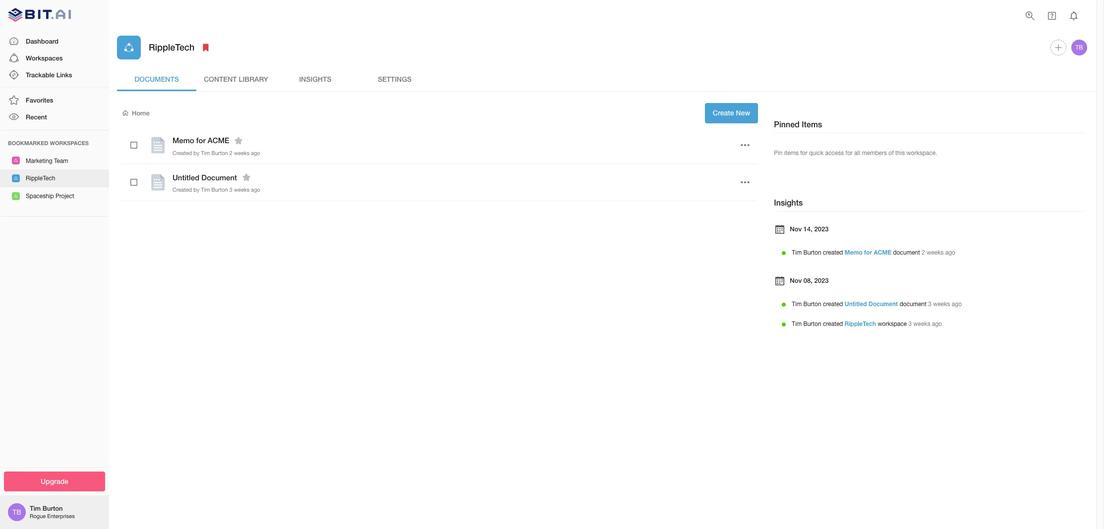 Task type: locate. For each thing, give the bounding box(es) containing it.
1 2023 from the top
[[815, 225, 829, 233]]

1 by from the top
[[194, 150, 200, 156]]

created inside the tim burton created rippletech workspace 3 weeks ago
[[823, 321, 844, 328]]

1 vertical spatial memo
[[845, 249, 863, 257]]

burton inside tim burton rogue enterprises
[[43, 505, 63, 513]]

document
[[202, 173, 237, 182], [869, 301, 899, 308]]

1 vertical spatial 2
[[922, 250, 926, 257]]

workspaces
[[26, 54, 63, 62]]

0 vertical spatial 2023
[[815, 225, 829, 233]]

2 created from the top
[[173, 187, 192, 193]]

2 inside tim burton created memo for acme document 2 weeks ago
[[922, 250, 926, 257]]

favorite image for memo for acme
[[233, 135, 245, 147]]

1 horizontal spatial acme
[[874, 249, 892, 257]]

pin
[[775, 150, 783, 157]]

access
[[826, 150, 844, 157]]

create new
[[713, 109, 751, 117]]

2
[[230, 150, 233, 156], [922, 250, 926, 257]]

marketing team
[[26, 158, 68, 164]]

tab list
[[117, 67, 1089, 91]]

1 vertical spatial untitled
[[845, 301, 867, 308]]

tim inside tim burton rogue enterprises
[[30, 505, 41, 513]]

rippletech down the untitled document link
[[845, 321, 877, 328]]

rippletech link
[[845, 321, 877, 328]]

documents link
[[117, 67, 196, 91]]

1 horizontal spatial rippletech
[[149, 42, 195, 53]]

1 vertical spatial created
[[173, 187, 192, 193]]

2023
[[815, 225, 829, 233], [815, 277, 829, 285]]

0 vertical spatial memo
[[173, 136, 194, 145]]

3
[[230, 187, 233, 193], [929, 301, 932, 308], [909, 321, 912, 328]]

tim inside tim burton created memo for acme document 2 weeks ago
[[792, 250, 802, 257]]

workspaces button
[[0, 49, 109, 66]]

burton inside tim burton created memo for acme document 2 weeks ago
[[804, 250, 822, 257]]

created down memo for acme
[[173, 150, 192, 156]]

0 vertical spatial tb
[[1076, 44, 1084, 51]]

2023 right 14,
[[815, 225, 829, 233]]

new
[[736, 109, 751, 117]]

0 vertical spatial nov
[[790, 225, 802, 233]]

tim burton created memo for acme document 2 weeks ago
[[792, 249, 956, 257]]

1 horizontal spatial memo
[[845, 249, 863, 257]]

nov left 14,
[[790, 225, 802, 233]]

memo for acme link
[[845, 249, 892, 257]]

0 horizontal spatial 3
[[230, 187, 233, 193]]

0 vertical spatial document
[[894, 250, 921, 257]]

document up workspace
[[900, 301, 927, 308]]

trackable links
[[26, 71, 72, 79]]

settings
[[378, 75, 412, 83]]

0 vertical spatial document
[[202, 173, 237, 182]]

0 horizontal spatial tb
[[12, 509, 21, 517]]

all
[[855, 150, 861, 157]]

untitled
[[173, 173, 200, 182], [845, 301, 867, 308]]

created for memo for acme
[[173, 150, 192, 156]]

nov for nov 14, 2023
[[790, 225, 802, 233]]

0 vertical spatial created
[[173, 150, 192, 156]]

2 vertical spatial created
[[823, 321, 844, 328]]

pinned items
[[775, 120, 823, 129]]

document up workspace
[[869, 301, 899, 308]]

favorite image up created by tim burton 3 weeks ago
[[241, 172, 253, 184]]

3 inside tim burton created untitled document document 3 weeks ago
[[929, 301, 932, 308]]

2 vertical spatial 3
[[909, 321, 912, 328]]

enterprises
[[47, 514, 75, 520]]

2 by from the top
[[194, 187, 200, 193]]

1 horizontal spatial document
[[869, 301, 899, 308]]

ago
[[251, 150, 260, 156], [251, 187, 260, 193], [946, 250, 956, 257], [952, 301, 962, 308], [933, 321, 943, 328]]

rippletech inside rippletech button
[[26, 175, 55, 182]]

content
[[204, 75, 237, 83]]

untitled document link
[[845, 301, 899, 308]]

burton inside the tim burton created rippletech workspace 3 weeks ago
[[804, 321, 822, 328]]

tim for untitled
[[792, 301, 802, 308]]

2 nov from the top
[[790, 277, 802, 285]]

created for rippletech
[[823, 321, 844, 328]]

0 vertical spatial by
[[194, 150, 200, 156]]

1 horizontal spatial 2
[[922, 250, 926, 257]]

document
[[894, 250, 921, 257], [900, 301, 927, 308]]

for
[[196, 136, 206, 145], [801, 150, 808, 157], [846, 150, 853, 157], [865, 249, 873, 257]]

quick
[[810, 150, 824, 157]]

nov left 08,
[[790, 277, 802, 285]]

tim inside tim burton created untitled document document 3 weeks ago
[[792, 301, 802, 308]]

by down memo for acme
[[194, 150, 200, 156]]

created inside tim burton created untitled document document 3 weeks ago
[[823, 301, 844, 308]]

1 vertical spatial rippletech
[[26, 175, 55, 182]]

3 created from the top
[[823, 321, 844, 328]]

tb inside button
[[1076, 44, 1084, 51]]

tb
[[1076, 44, 1084, 51], [12, 509, 21, 517]]

0 horizontal spatial 2
[[230, 150, 233, 156]]

tim for enterprises
[[30, 505, 41, 513]]

created down untitled document
[[173, 187, 192, 193]]

pin items for quick access for all members of this workspace.
[[775, 150, 938, 157]]

by
[[194, 150, 200, 156], [194, 187, 200, 193]]

untitled up the rippletech "link"
[[845, 301, 867, 308]]

tim inside the tim burton created rippletech workspace 3 weeks ago
[[792, 321, 802, 328]]

1 horizontal spatial insights
[[775, 198, 803, 207]]

1 vertical spatial 2023
[[815, 277, 829, 285]]

trackable links button
[[0, 66, 109, 83]]

1 horizontal spatial untitled
[[845, 301, 867, 308]]

created left the rippletech "link"
[[823, 321, 844, 328]]

by down untitled document
[[194, 187, 200, 193]]

0 vertical spatial favorite image
[[233, 135, 245, 147]]

rippletech
[[149, 42, 195, 53], [26, 175, 55, 182], [845, 321, 877, 328]]

weeks
[[234, 150, 250, 156], [234, 187, 250, 193], [927, 250, 944, 257], [934, 301, 951, 308], [914, 321, 931, 328]]

2 2023 from the top
[[815, 277, 829, 285]]

burton inside tim burton created untitled document document 3 weeks ago
[[804, 301, 822, 308]]

1 vertical spatial created
[[823, 301, 844, 308]]

weeks inside tim burton created untitled document document 3 weeks ago
[[934, 301, 951, 308]]

burton
[[212, 150, 228, 156], [212, 187, 228, 193], [804, 250, 822, 257], [804, 301, 822, 308], [804, 321, 822, 328], [43, 505, 63, 513]]

1 horizontal spatial tb
[[1076, 44, 1084, 51]]

created for untitled
[[823, 301, 844, 308]]

tim burton created rippletech workspace 3 weeks ago
[[792, 321, 943, 328]]

tim for memo
[[792, 250, 802, 257]]

acme
[[208, 136, 229, 145], [874, 249, 892, 257]]

document inside tim burton created memo for acme document 2 weeks ago
[[894, 250, 921, 257]]

1 vertical spatial insights
[[775, 198, 803, 207]]

1 vertical spatial favorite image
[[241, 172, 253, 184]]

tim burton rogue enterprises
[[30, 505, 75, 520]]

1 vertical spatial document
[[900, 301, 927, 308]]

1 nov from the top
[[790, 225, 802, 233]]

2 horizontal spatial 3
[[929, 301, 932, 308]]

0 vertical spatial created
[[823, 250, 844, 257]]

tim
[[201, 150, 210, 156], [201, 187, 210, 193], [792, 250, 802, 257], [792, 301, 802, 308], [792, 321, 802, 328], [30, 505, 41, 513]]

0 vertical spatial untitled
[[173, 173, 200, 182]]

1 horizontal spatial 3
[[909, 321, 912, 328]]

recent button
[[0, 109, 109, 126]]

memo
[[173, 136, 194, 145], [845, 249, 863, 257]]

favorite image up created by tim burton 2 weeks ago
[[233, 135, 245, 147]]

rippletech up spaceship
[[26, 175, 55, 182]]

1 vertical spatial nov
[[790, 277, 802, 285]]

rippletech left remove bookmark image
[[149, 42, 195, 53]]

created
[[173, 150, 192, 156], [173, 187, 192, 193]]

0 vertical spatial 2
[[230, 150, 233, 156]]

trackable
[[26, 71, 55, 79]]

create new button
[[705, 103, 759, 123]]

2023 right 08,
[[815, 277, 829, 285]]

created down nov 08, 2023
[[823, 301, 844, 308]]

1 created from the top
[[173, 150, 192, 156]]

1 vertical spatial 3
[[929, 301, 932, 308]]

created down the nov 14, 2023
[[823, 250, 844, 257]]

documents
[[135, 75, 179, 83]]

document up created by tim burton 3 weeks ago
[[202, 173, 237, 182]]

content library link
[[196, 67, 276, 91]]

2 vertical spatial rippletech
[[845, 321, 877, 328]]

1 created from the top
[[823, 250, 844, 257]]

created by tim burton 2 weeks ago
[[173, 150, 260, 156]]

1 vertical spatial by
[[194, 187, 200, 193]]

favorite image
[[233, 135, 245, 147], [241, 172, 253, 184]]

0 horizontal spatial acme
[[208, 136, 229, 145]]

created
[[823, 250, 844, 257], [823, 301, 844, 308], [823, 321, 844, 328]]

favorites button
[[0, 92, 109, 109]]

untitled document
[[173, 173, 237, 182]]

ago inside tim burton created memo for acme document 2 weeks ago
[[946, 250, 956, 257]]

nov
[[790, 225, 802, 233], [790, 277, 802, 285]]

nov 08, 2023
[[790, 277, 829, 285]]

0 horizontal spatial rippletech
[[26, 175, 55, 182]]

2 created from the top
[[823, 301, 844, 308]]

1 vertical spatial document
[[869, 301, 899, 308]]

insights
[[299, 75, 332, 83], [775, 198, 803, 207]]

untitled up created by tim burton 3 weeks ago
[[173, 173, 200, 182]]

document inside tim burton created untitled document document 3 weeks ago
[[900, 301, 927, 308]]

document right memo for acme link on the top right of the page
[[894, 250, 921, 257]]

created inside tim burton created memo for acme document 2 weeks ago
[[823, 250, 844, 257]]

0 vertical spatial insights
[[299, 75, 332, 83]]



Task type: vqa. For each thing, say whether or not it's contained in the screenshot.
rightmost 3
yes



Task type: describe. For each thing, give the bounding box(es) containing it.
remove bookmark image
[[200, 42, 212, 54]]

tb button
[[1071, 38, 1089, 57]]

favorite image for untitled document
[[241, 172, 253, 184]]

links
[[56, 71, 72, 79]]

pinned
[[775, 120, 800, 129]]

tab list containing documents
[[117, 67, 1089, 91]]

this
[[896, 150, 905, 157]]

library
[[239, 75, 268, 83]]

burton for enterprises
[[43, 505, 63, 513]]

items
[[802, 120, 823, 129]]

0 horizontal spatial insights
[[299, 75, 332, 83]]

recent
[[26, 113, 47, 121]]

bookmarked
[[8, 140, 48, 146]]

2 horizontal spatial rippletech
[[845, 321, 877, 328]]

0 vertical spatial 3
[[230, 187, 233, 193]]

dashboard
[[26, 37, 59, 45]]

nov for nov 08, 2023
[[790, 277, 802, 285]]

create
[[713, 109, 734, 117]]

2023 for nov 14, 2023
[[815, 225, 829, 233]]

created for memo
[[823, 250, 844, 257]]

rippletech button
[[0, 170, 109, 187]]

settings link
[[355, 67, 435, 91]]

3 inside the tim burton created rippletech workspace 3 weeks ago
[[909, 321, 912, 328]]

weeks inside the tim burton created rippletech workspace 3 weeks ago
[[914, 321, 931, 328]]

team
[[54, 158, 68, 164]]

marketing team button
[[0, 152, 109, 170]]

by for untitled
[[194, 187, 200, 193]]

burton for untitled
[[804, 301, 822, 308]]

home link
[[121, 109, 150, 118]]

2023 for nov 08, 2023
[[815, 277, 829, 285]]

bookmarked workspaces
[[8, 140, 89, 146]]

0 horizontal spatial document
[[202, 173, 237, 182]]

marketing
[[26, 158, 52, 164]]

1 vertical spatial tb
[[12, 509, 21, 517]]

home
[[132, 109, 150, 117]]

14,
[[804, 225, 813, 233]]

project
[[56, 193, 74, 200]]

favorites
[[26, 96, 53, 104]]

dashboard button
[[0, 33, 109, 49]]

0 vertical spatial acme
[[208, 136, 229, 145]]

memo for acme
[[173, 136, 229, 145]]

created by tim burton 3 weeks ago
[[173, 187, 260, 193]]

content library
[[204, 75, 268, 83]]

0 vertical spatial rippletech
[[149, 42, 195, 53]]

workspaces
[[50, 140, 89, 146]]

spaceship project
[[26, 193, 74, 200]]

nov 14, 2023
[[790, 225, 829, 233]]

items
[[785, 150, 799, 157]]

1 vertical spatial acme
[[874, 249, 892, 257]]

burton for memo
[[804, 250, 822, 257]]

insights link
[[276, 67, 355, 91]]

spaceship
[[26, 193, 54, 200]]

ago inside tim burton created untitled document document 3 weeks ago
[[952, 301, 962, 308]]

ago inside the tim burton created rippletech workspace 3 weeks ago
[[933, 321, 943, 328]]

tim for rippletech
[[792, 321, 802, 328]]

workspace.
[[907, 150, 938, 157]]

spaceship project button
[[0, 187, 109, 205]]

08,
[[804, 277, 813, 285]]

workspace
[[878, 321, 907, 328]]

of
[[889, 150, 894, 157]]

0 horizontal spatial memo
[[173, 136, 194, 145]]

created for untitled document
[[173, 187, 192, 193]]

rogue
[[30, 514, 46, 520]]

members
[[862, 150, 887, 157]]

upgrade
[[41, 477, 68, 486]]

upgrade button
[[4, 472, 105, 492]]

burton for rippletech
[[804, 321, 822, 328]]

tim burton created untitled document document 3 weeks ago
[[792, 301, 962, 308]]

0 horizontal spatial untitled
[[173, 173, 200, 182]]

by for memo
[[194, 150, 200, 156]]

weeks inside tim burton created memo for acme document 2 weeks ago
[[927, 250, 944, 257]]



